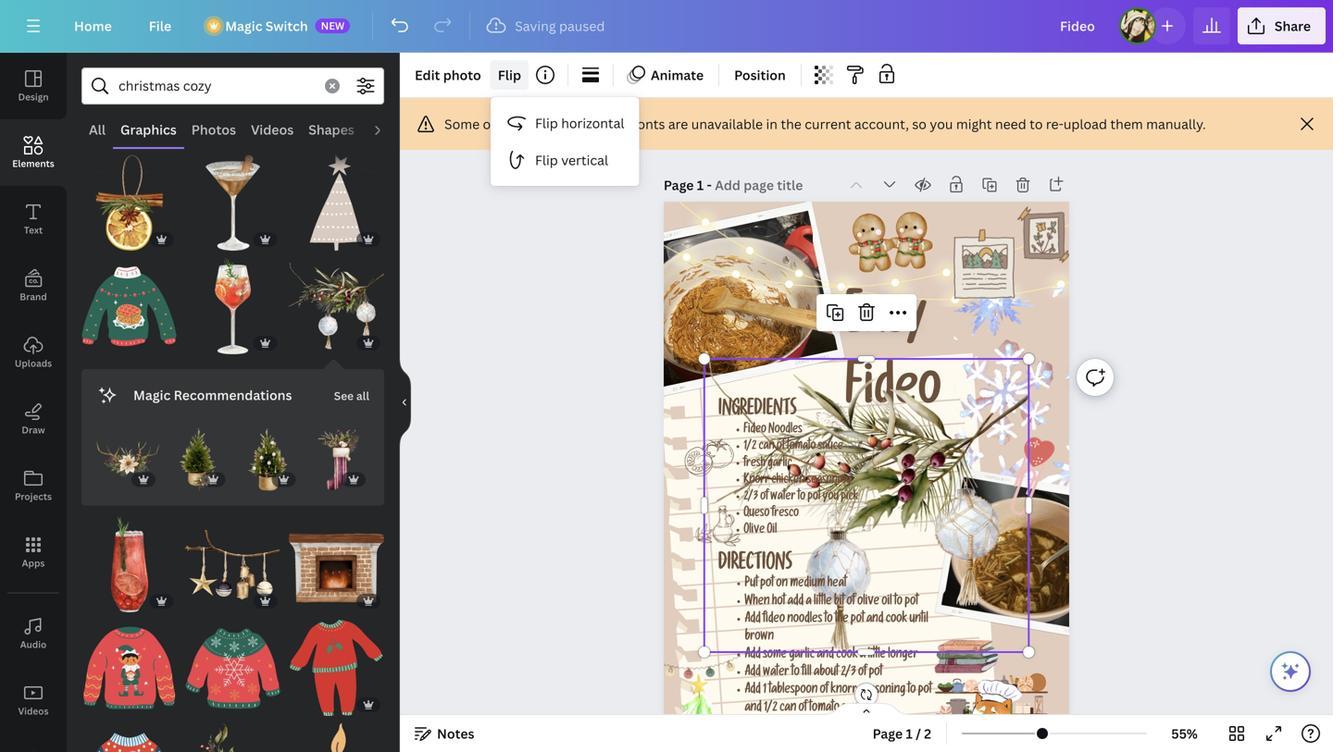 Task type: locate. For each thing, give the bounding box(es) containing it.
1 vertical spatial flip
[[535, 114, 558, 132]]

Page title text field
[[715, 176, 805, 194]]

garlic up "fill" on the bottom right
[[789, 650, 815, 663]]

1 left tablespoon
[[763, 685, 767, 698]]

olive
[[744, 525, 765, 538]]

photo
[[443, 66, 481, 84]]

and up about
[[817, 650, 834, 663]]

hot
[[772, 596, 786, 610]]

a left longer
[[860, 650, 866, 663]]

group
[[81, 144, 177, 251], [185, 144, 281, 251], [288, 144, 384, 251], [81, 247, 177, 355], [185, 247, 281, 355], [288, 247, 384, 355], [96, 418, 159, 491], [166, 418, 229, 491], [237, 418, 299, 491], [307, 418, 370, 491], [81, 517, 177, 613], [185, 517, 281, 613], [288, 517, 384, 613], [81, 610, 177, 717], [185, 610, 281, 717], [288, 610, 384, 717], [81, 713, 177, 753], [288, 713, 384, 753], [185, 724, 281, 753]]

pot up show pages "image"
[[869, 667, 883, 681]]

fideo for fideo noodles 1/2 can of tomato sauce fresh garlic knorr chicken seasoning 2/3 of water to pot you pick queso fresco olive oil
[[744, 425, 767, 438]]

tomato down knorr
[[809, 703, 840, 716]]

noodles
[[787, 614, 823, 627]]

0 horizontal spatial audio
[[20, 639, 47, 652]]

little left longer
[[868, 650, 886, 663]]

can up fresh
[[759, 442, 775, 454]]

audio button down apps
[[0, 601, 67, 668]]

flip right photo
[[498, 66, 521, 84]]

bit
[[834, 596, 845, 610]]

draw
[[22, 424, 45, 437]]

1 left -
[[697, 176, 704, 194]]

1/2
[[744, 442, 757, 454], [764, 703, 778, 716]]

2/3
[[744, 492, 758, 505], [841, 667, 856, 681]]

shapes
[[309, 121, 354, 138]]

of down tablespoon
[[799, 703, 807, 716]]

pot left 'on'
[[760, 579, 774, 592]]

1 watercolor  christmas tree illustration image from the left
[[166, 429, 229, 491]]

1 left /
[[906, 726, 913, 743]]

1 horizontal spatial can
[[780, 703, 797, 716]]

magic up watercolor  christmas deer horn llustration image in the left of the page
[[133, 386, 171, 404]]

to left re-
[[1030, 115, 1043, 133]]

apps
[[22, 558, 45, 570]]

home link
[[59, 7, 127, 44]]

flip horizontal
[[535, 114, 625, 132]]

add
[[745, 614, 761, 627], [745, 650, 761, 663], [745, 667, 761, 681], [745, 685, 761, 698]]

0 horizontal spatial fideo
[[744, 425, 767, 438]]

might
[[957, 115, 992, 133]]

pot left pick on the right bottom of the page
[[808, 492, 821, 505]]

fireplace mantel heating fire wood-burning cozy home warmth clipart illustration v1 image
[[288, 517, 384, 613]]

fideo down easy
[[845, 369, 941, 422]]

draw button
[[0, 386, 67, 453]]

0 vertical spatial videos button
[[244, 112, 301, 147]]

flip vertical
[[535, 151, 608, 169]]

home
[[74, 17, 112, 35]]

0 vertical spatial water
[[771, 492, 796, 505]]

0 horizontal spatial videos
[[18, 706, 49, 718]]

0 horizontal spatial can
[[759, 442, 775, 454]]

cook down oil
[[886, 614, 908, 627]]

to down longer
[[908, 685, 916, 698]]

0 vertical spatial audio button
[[362, 112, 414, 147]]

1 vertical spatial videos
[[18, 706, 49, 718]]

0 vertical spatial little
[[814, 596, 832, 610]]

list
[[491, 97, 639, 186]]

1 vertical spatial 1/2
[[764, 703, 778, 716]]

2/3 inside put pot on medium heat when hot add a little bit of olive oil to pot add fideo noodles to the pot and cook until brown add some garlic and cook a little longer add water to fill about 2/3 of pot add 1 tablespoon of knorr seasoning to pot and 1/2 can of tomato sauce
[[841, 667, 856, 681]]

easy
[[845, 298, 927, 351]]

1 horizontal spatial videos
[[251, 121, 294, 138]]

directions
[[718, 556, 792, 577]]

0 vertical spatial a
[[806, 596, 812, 610]]

cook up about
[[836, 650, 858, 663]]

garlic up chicken
[[768, 458, 792, 471]]

photos button
[[184, 112, 244, 147]]

1 vertical spatial water
[[763, 667, 789, 681]]

1 horizontal spatial page
[[873, 726, 903, 743]]

fideo down ingredients
[[744, 425, 767, 438]]

notes
[[437, 726, 475, 743]]

0 horizontal spatial and
[[745, 703, 762, 716]]

share button
[[1238, 7, 1326, 44]]

1 inside page 1 / 2 button
[[906, 726, 913, 743]]

1 vertical spatial magic
[[133, 386, 171, 404]]

elements button
[[0, 119, 67, 186]]

audio
[[369, 121, 406, 138], [20, 639, 47, 652]]

pot down olive
[[851, 614, 865, 627]]

farfalle pasta illustration image
[[816, 404, 856, 439]]

brand
[[20, 291, 47, 303]]

tomato down noodles
[[787, 442, 816, 454]]

some
[[763, 650, 787, 663]]

sauce down farfalle pasta illustration icon on the right bottom of the page
[[818, 442, 844, 454]]

a right add
[[806, 596, 812, 610]]

put
[[745, 579, 758, 592]]

1 vertical spatial videos button
[[0, 668, 67, 734]]

0 vertical spatial and
[[867, 614, 884, 627]]

0 horizontal spatial seasoning
[[807, 475, 851, 488]]

fideo inside fideo noodles 1/2 can of tomato sauce fresh garlic knorr chicken seasoning 2/3 of water to pot you pick queso fresco olive oil
[[744, 425, 767, 438]]

flip inside popup button
[[498, 66, 521, 84]]

Design title text field
[[1046, 7, 1112, 44]]

can down tablespoon
[[780, 703, 797, 716]]

of down noodles
[[777, 442, 785, 454]]

and down brown
[[745, 703, 762, 716]]

1 vertical spatial 1
[[763, 685, 767, 698]]

water down 'some'
[[763, 667, 789, 681]]

0 vertical spatial fideo
[[845, 369, 941, 422]]

watercolor  christmas tree illustration image
[[166, 429, 229, 491], [237, 429, 299, 491]]

current
[[805, 115, 852, 133]]

little left bit
[[814, 596, 832, 610]]

0 vertical spatial cook
[[886, 614, 908, 627]]

longer
[[888, 650, 918, 663]]

pot up until
[[905, 596, 919, 610]]

1/2 up fresh
[[744, 442, 757, 454]]

55%
[[1172, 726, 1198, 743]]

flip up flip vertical button
[[535, 114, 558, 132]]

2 vertical spatial flip
[[535, 151, 558, 169]]

1 vertical spatial page
[[873, 726, 903, 743]]

1/2 inside fideo noodles 1/2 can of tomato sauce fresh garlic knorr chicken seasoning 2/3 of water to pot you pick queso fresco olive oil
[[744, 442, 757, 454]]

little
[[814, 596, 832, 610], [868, 650, 886, 663]]

2 horizontal spatial 1
[[906, 726, 913, 743]]

1 vertical spatial garlic
[[789, 650, 815, 663]]

1 vertical spatial you
[[823, 492, 839, 505]]

projects
[[15, 491, 52, 503]]

0 vertical spatial seasoning
[[807, 475, 851, 488]]

2 add from the top
[[745, 650, 761, 663]]

Search elements search field
[[119, 69, 314, 104]]

0 vertical spatial 2/3
[[744, 492, 758, 505]]

to right oil
[[894, 596, 903, 610]]

1 horizontal spatial 1
[[763, 685, 767, 698]]

0 vertical spatial audio
[[369, 121, 406, 138]]

and down olive
[[867, 614, 884, 627]]

position
[[734, 66, 786, 84]]

can inside fideo noodles 1/2 can of tomato sauce fresh garlic knorr chicken seasoning 2/3 of water to pot you pick queso fresco olive oil
[[759, 442, 775, 454]]

the down bit
[[835, 614, 849, 627]]

1 horizontal spatial audio
[[369, 121, 406, 138]]

ugly christmas sweaters snowflakes image
[[185, 621, 281, 717]]

1 vertical spatial and
[[817, 650, 834, 663]]

magic for magic switch
[[225, 17, 263, 35]]

0 vertical spatial 1/2
[[744, 442, 757, 454]]

0 horizontal spatial videos button
[[0, 668, 67, 734]]

water
[[771, 492, 796, 505], [763, 667, 789, 681]]

videos
[[251, 121, 294, 138], [18, 706, 49, 718]]

1 vertical spatial audio
[[20, 639, 47, 652]]

0 horizontal spatial little
[[814, 596, 832, 610]]

in
[[766, 115, 778, 133]]

0 horizontal spatial page
[[664, 176, 694, 194]]

of
[[483, 115, 496, 133], [777, 442, 785, 454], [760, 492, 769, 505], [847, 596, 855, 610], [858, 667, 867, 681], [820, 685, 829, 698], [799, 703, 807, 716]]

1
[[697, 176, 704, 194], [763, 685, 767, 698], [906, 726, 913, 743]]

1 vertical spatial sauce
[[842, 703, 868, 716]]

1 horizontal spatial 2/3
[[841, 667, 856, 681]]

some of the pasted images or fonts are unavailable in the current account, so you might need to re-upload them manually.
[[445, 115, 1206, 133]]

2 horizontal spatial the
[[835, 614, 849, 627]]

add
[[788, 596, 804, 610]]

page 1 / 2
[[873, 726, 932, 743]]

1 vertical spatial little
[[868, 650, 886, 663]]

you left pick on the right bottom of the page
[[823, 492, 839, 505]]

1 vertical spatial audio button
[[0, 601, 67, 668]]

page left -
[[664, 176, 694, 194]]

text
[[24, 224, 43, 237]]

share
[[1275, 17, 1311, 35]]

seasoning up show pages "image"
[[859, 685, 906, 698]]

0 vertical spatial flip
[[498, 66, 521, 84]]

2/3 down knorr at the bottom
[[744, 492, 758, 505]]

1 vertical spatial cook
[[836, 650, 858, 663]]

new
[[321, 19, 345, 32]]

watercolor  christmas tree illustration image left watercolor  christmas sock illustration image
[[237, 429, 299, 491]]

1 horizontal spatial fideo
[[845, 369, 941, 422]]

0 vertical spatial garlic
[[768, 458, 792, 471]]

0 horizontal spatial 2/3
[[744, 492, 758, 505]]

0 vertical spatial page
[[664, 176, 694, 194]]

0 horizontal spatial the
[[499, 115, 520, 133]]

1 horizontal spatial 1/2
[[764, 703, 778, 716]]

and
[[867, 614, 884, 627], [817, 650, 834, 663], [745, 703, 762, 716]]

seasoning up pick on the right bottom of the page
[[807, 475, 851, 488]]

some
[[445, 115, 480, 133]]

magic inside main menu bar
[[225, 17, 263, 35]]

sauce inside fideo noodles 1/2 can of tomato sauce fresh garlic knorr chicken seasoning 2/3 of water to pot you pick queso fresco olive oil
[[818, 442, 844, 454]]

ugly christmas sweaters fruit cake image
[[81, 259, 177, 355]]

edit photo
[[415, 66, 481, 84]]

magic for magic recommendations
[[133, 386, 171, 404]]

the left pasted
[[499, 115, 520, 133]]

tomato
[[787, 442, 816, 454], [809, 703, 840, 716]]

0 vertical spatial you
[[930, 115, 953, 133]]

fideo for fideo
[[845, 369, 941, 422]]

0 vertical spatial can
[[759, 442, 775, 454]]

page left /
[[873, 726, 903, 743]]

1/2 down tablespoon
[[764, 703, 778, 716]]

of right about
[[858, 667, 867, 681]]

1 horizontal spatial seasoning
[[859, 685, 906, 698]]

1 for page 1 / 2
[[906, 726, 913, 743]]

1 vertical spatial fideo
[[744, 425, 767, 438]]

watercolor winter aperol spritz image
[[185, 259, 281, 355]]

0 vertical spatial sauce
[[818, 442, 844, 454]]

water up 'fresco'
[[771, 492, 796, 505]]

2 vertical spatial 1
[[906, 726, 913, 743]]

watercolor  christmas tree illustration image down magic recommendations
[[166, 429, 229, 491]]

the right in
[[781, 115, 802, 133]]

audio button right shapes
[[362, 112, 414, 147]]

horizontal
[[561, 114, 625, 132]]

0 vertical spatial magic
[[225, 17, 263, 35]]

1 horizontal spatial audio button
[[362, 112, 414, 147]]

a
[[806, 596, 812, 610], [860, 650, 866, 663]]

show pages image
[[822, 703, 911, 718]]

0 horizontal spatial 1/2
[[744, 442, 757, 454]]

you right so on the top right of page
[[930, 115, 953, 133]]

1 vertical spatial 2/3
[[841, 667, 856, 681]]

1 vertical spatial tomato
[[809, 703, 840, 716]]

0 horizontal spatial watercolor  christmas tree illustration image
[[166, 429, 229, 491]]

to down chicken
[[798, 492, 806, 505]]

magic
[[225, 17, 263, 35], [133, 386, 171, 404]]

1 vertical spatial can
[[780, 703, 797, 716]]

ingredients
[[718, 402, 797, 422]]

1 horizontal spatial magic
[[225, 17, 263, 35]]

0 horizontal spatial you
[[823, 492, 839, 505]]

2 vertical spatial and
[[745, 703, 762, 716]]

0 horizontal spatial cook
[[836, 650, 858, 663]]

flip down pasted
[[535, 151, 558, 169]]

apps button
[[0, 520, 67, 586]]

hide image
[[399, 358, 411, 447]]

1 vertical spatial seasoning
[[859, 685, 906, 698]]

1 horizontal spatial a
[[860, 650, 866, 663]]

projects button
[[0, 453, 67, 520]]

sauce down knorr
[[842, 703, 868, 716]]

to left "fill" on the bottom right
[[792, 667, 800, 681]]

them
[[1111, 115, 1143, 133]]

watercolor  christmas arrangement image
[[185, 724, 281, 753]]

3 add from the top
[[745, 667, 761, 681]]

2/3 up knorr
[[841, 667, 856, 681]]

1 horizontal spatial little
[[868, 650, 886, 663]]

0 vertical spatial videos
[[251, 121, 294, 138]]

garlic inside put pot on medium heat when hot add a little bit of olive oil to pot add fideo noodles to the pot and cook until brown add some garlic and cook a little longer add water to fill about 2/3 of pot add 1 tablespoon of knorr seasoning to pot and 1/2 can of tomato sauce
[[789, 650, 815, 663]]

0 horizontal spatial magic
[[133, 386, 171, 404]]

account,
[[855, 115, 909, 133]]

1 horizontal spatial watercolor  christmas tree illustration image
[[237, 429, 299, 491]]

about
[[814, 667, 839, 681]]

sauce inside put pot on medium heat when hot add a little bit of olive oil to pot add fideo noodles to the pot and cook until brown add some garlic and cook a little longer add water to fill about 2/3 of pot add 1 tablespoon of knorr seasoning to pot and 1/2 can of tomato sauce
[[842, 703, 868, 716]]

page inside button
[[873, 726, 903, 743]]

audio right shapes
[[369, 121, 406, 138]]

shapes button
[[301, 112, 362, 147]]

water inside fideo noodles 1/2 can of tomato sauce fresh garlic knorr chicken seasoning 2/3 of water to pot you pick queso fresco olive oil
[[771, 492, 796, 505]]

2
[[925, 726, 932, 743]]

/
[[916, 726, 921, 743]]

magic left switch
[[225, 17, 263, 35]]

fresco
[[772, 509, 799, 521]]

55% button
[[1155, 720, 1215, 749]]

the inside put pot on medium heat when hot add a little bit of olive oil to pot add fideo noodles to the pot and cook until brown add some garlic and cook a little longer add water to fill about 2/3 of pot add 1 tablespoon of knorr seasoning to pot and 1/2 can of tomato sauce
[[835, 614, 849, 627]]

0 horizontal spatial 1
[[697, 176, 704, 194]]

tomato inside fideo noodles 1/2 can of tomato sauce fresh garlic knorr chicken seasoning 2/3 of water to pot you pick queso fresco olive oil
[[787, 442, 816, 454]]

2 horizontal spatial and
[[867, 614, 884, 627]]

0 vertical spatial tomato
[[787, 442, 816, 454]]

0 horizontal spatial audio button
[[0, 601, 67, 668]]

so
[[913, 115, 927, 133]]

christmas decoration with dried orange. image
[[81, 155, 177, 251]]

graphics
[[120, 121, 177, 138]]

file
[[149, 17, 172, 35]]

you
[[930, 115, 953, 133], [823, 492, 839, 505]]

design button
[[0, 53, 67, 119]]

0 vertical spatial 1
[[697, 176, 704, 194]]

audio down apps
[[20, 639, 47, 652]]

put pot on medium heat when hot add a little bit of olive oil to pot add fideo noodles to the pot and cook until brown add some garlic and cook a little longer add water to fill about 2/3 of pot add 1 tablespoon of knorr seasoning to pot and 1/2 can of tomato sauce
[[745, 579, 932, 716]]

of right bit
[[847, 596, 855, 610]]

audio inside side panel tab list
[[20, 639, 47, 652]]



Task type: describe. For each thing, give the bounding box(es) containing it.
pick
[[841, 492, 859, 505]]

saving paused
[[515, 17, 605, 35]]

edit photo button
[[407, 60, 489, 90]]

ugly christmas sweaters elf image
[[81, 621, 177, 717]]

animate
[[651, 66, 704, 84]]

when
[[745, 596, 770, 610]]

page for page 1 -
[[664, 176, 694, 194]]

water inside put pot on medium heat when hot add a little bit of olive oil to pot add fideo noodles to the pot and cook until brown add some garlic and cook a little longer add water to fill about 2/3 of pot add 1 tablespoon of knorr seasoning to pot and 1/2 can of tomato sauce
[[763, 667, 789, 681]]

main menu bar
[[0, 0, 1334, 53]]

flip for flip horizontal
[[535, 114, 558, 132]]

watercolor christmas morning mimosa image
[[81, 517, 177, 613]]

page 1 -
[[664, 176, 715, 194]]

page 1 / 2 button
[[866, 720, 939, 749]]

graphics button
[[113, 112, 184, 147]]

1 horizontal spatial cook
[[886, 614, 908, 627]]

1 horizontal spatial you
[[930, 115, 953, 133]]

oil
[[767, 525, 777, 538]]

all
[[89, 121, 106, 138]]

1 vertical spatial a
[[860, 650, 866, 663]]

pot up 2
[[918, 685, 932, 698]]

design
[[18, 91, 49, 103]]

canva assistant image
[[1280, 661, 1302, 683]]

brand button
[[0, 253, 67, 320]]

1 horizontal spatial videos button
[[244, 112, 301, 147]]

need
[[996, 115, 1027, 133]]

saving paused status
[[478, 15, 614, 37]]

2/3 inside fideo noodles 1/2 can of tomato sauce fresh garlic knorr chicken seasoning 2/3 of water to pot you pick queso fresco olive oil
[[744, 492, 758, 505]]

watercolor  christmas sock illustration image
[[307, 429, 370, 491]]

seasoning inside put pot on medium heat when hot add a little bit of olive oil to pot add fideo noodles to the pot and cook until brown add some garlic and cook a little longer add water to fill about 2/3 of pot add 1 tablespoon of knorr seasoning to pot and 1/2 can of tomato sauce
[[859, 685, 906, 698]]

side panel tab list
[[0, 53, 67, 753]]

seasoning inside fideo noodles 1/2 can of tomato sauce fresh garlic knorr chicken seasoning 2/3 of water to pot you pick queso fresco olive oil
[[807, 475, 851, 488]]

-
[[707, 176, 712, 194]]

saving
[[515, 17, 556, 35]]

4 add from the top
[[745, 685, 761, 698]]

pasted
[[523, 115, 566, 133]]

or
[[616, 115, 629, 133]]

magic recommendations
[[133, 386, 292, 404]]

garlic inside fideo noodles 1/2 can of tomato sauce fresh garlic knorr chicken seasoning 2/3 of water to pot you pick queso fresco olive oil
[[768, 458, 792, 471]]

tomato inside put pot on medium heat when hot add a little bit of olive oil to pot add fideo noodles to the pot and cook until brown add some garlic and cook a little longer add water to fill about 2/3 of pot add 1 tablespoon of knorr seasoning to pot and 1/2 can of tomato sauce
[[809, 703, 840, 716]]

until
[[910, 614, 929, 627]]

pot inside fideo noodles 1/2 can of tomato sauce fresh garlic knorr chicken seasoning 2/3 of water to pot you pick queso fresco olive oil
[[808, 492, 821, 505]]

cozy scandinavian christmas tree image
[[288, 155, 384, 251]]

see
[[334, 388, 354, 404]]

file button
[[134, 7, 186, 44]]

images
[[569, 115, 613, 133]]

paused
[[559, 17, 605, 35]]

unavailable
[[692, 115, 763, 133]]

you inside fideo noodles 1/2 can of tomato sauce fresh garlic knorr chicken seasoning 2/3 of water to pot you pick queso fresco olive oil
[[823, 492, 839, 505]]

magic switch
[[225, 17, 308, 35]]

switch
[[266, 17, 308, 35]]

are
[[668, 115, 688, 133]]

fideo
[[763, 614, 785, 627]]

christmas cozy pajamas handdrawn illustration image
[[288, 621, 384, 717]]

uploads button
[[0, 320, 67, 386]]

christmas ornaments image
[[185, 517, 281, 613]]

1 horizontal spatial and
[[817, 650, 834, 663]]

to inside fideo noodles 1/2 can of tomato sauce fresh garlic knorr chicken seasoning 2/3 of water to pot you pick queso fresco olive oil
[[798, 492, 806, 505]]

flip vertical button
[[491, 142, 639, 179]]

1 inside put pot on medium heat when hot add a little bit of olive oil to pot add fideo noodles to the pot and cook until brown add some garlic and cook a little longer add water to fill about 2/3 of pot add 1 tablespoon of knorr seasoning to pot and 1/2 can of tomato sauce
[[763, 685, 767, 698]]

flip for flip vertical
[[535, 151, 558, 169]]

fill
[[802, 667, 812, 681]]

manually.
[[1147, 115, 1206, 133]]

cozy christmas illustration image
[[288, 724, 384, 753]]

can inside put pot on medium heat when hot add a little bit of olive oil to pot add fideo noodles to the pot and cook until brown add some garlic and cook a little longer add water to fill about 2/3 of pot add 1 tablespoon of knorr seasoning to pot and 1/2 can of tomato sauce
[[780, 703, 797, 716]]

1 add from the top
[[745, 614, 761, 627]]

queso
[[744, 509, 770, 521]]

of down about
[[820, 685, 829, 698]]

knorr
[[831, 685, 857, 698]]

noodles
[[769, 425, 803, 438]]

heat
[[828, 579, 847, 592]]

0 horizontal spatial a
[[806, 596, 812, 610]]

position button
[[727, 60, 793, 90]]

1 horizontal spatial the
[[781, 115, 802, 133]]

fonts
[[633, 115, 665, 133]]

olive
[[858, 596, 880, 610]]

page for page 1 / 2
[[873, 726, 903, 743]]

all button
[[81, 112, 113, 147]]

1 for page 1 -
[[697, 176, 704, 194]]

oil
[[882, 596, 892, 610]]

2 watercolor  christmas tree illustration image from the left
[[237, 429, 299, 491]]

flip horizontal button
[[491, 105, 639, 142]]

elements
[[12, 157, 54, 170]]

medium
[[790, 579, 825, 592]]

notes button
[[407, 720, 482, 749]]

watercolor  christmas decorated twig illustration image
[[288, 259, 384, 355]]

fresh
[[744, 458, 766, 471]]

brown
[[745, 632, 774, 645]]

see all
[[334, 388, 370, 404]]

cute ugly christmas sweater image
[[81, 724, 177, 753]]

to right noodles
[[825, 614, 833, 627]]

chicken
[[772, 475, 805, 488]]

upload
[[1064, 115, 1108, 133]]

watercolor  christmas deer horn llustration image
[[96, 429, 159, 491]]

list containing flip horizontal
[[491, 97, 639, 186]]

olive oil hand drawn image
[[696, 506, 741, 547]]

tablespoon
[[769, 685, 818, 698]]

see all button
[[332, 377, 371, 414]]

of up 'queso'
[[760, 492, 769, 505]]

flip for flip
[[498, 66, 521, 84]]

vertical
[[561, 151, 608, 169]]

on
[[776, 579, 788, 592]]

videos inside side panel tab list
[[18, 706, 49, 718]]

of right 'some'
[[483, 115, 496, 133]]

watercolor gingerbread martini drink image
[[185, 155, 281, 251]]

1/2 inside put pot on medium heat when hot add a little bit of olive oil to pot add fideo noodles to the pot and cook until brown add some garlic and cook a little longer add water to fill about 2/3 of pot add 1 tablespoon of knorr seasoning to pot and 1/2 can of tomato sauce
[[764, 703, 778, 716]]

photos
[[192, 121, 236, 138]]

flip button
[[491, 60, 529, 90]]

re-
[[1046, 115, 1064, 133]]

fideo noodles 1/2 can of tomato sauce fresh garlic knorr chicken seasoning 2/3 of water to pot you pick queso fresco olive oil
[[744, 425, 859, 538]]

recommendations
[[174, 386, 292, 404]]



Task type: vqa. For each thing, say whether or not it's contained in the screenshot.
Creators You Follow
no



